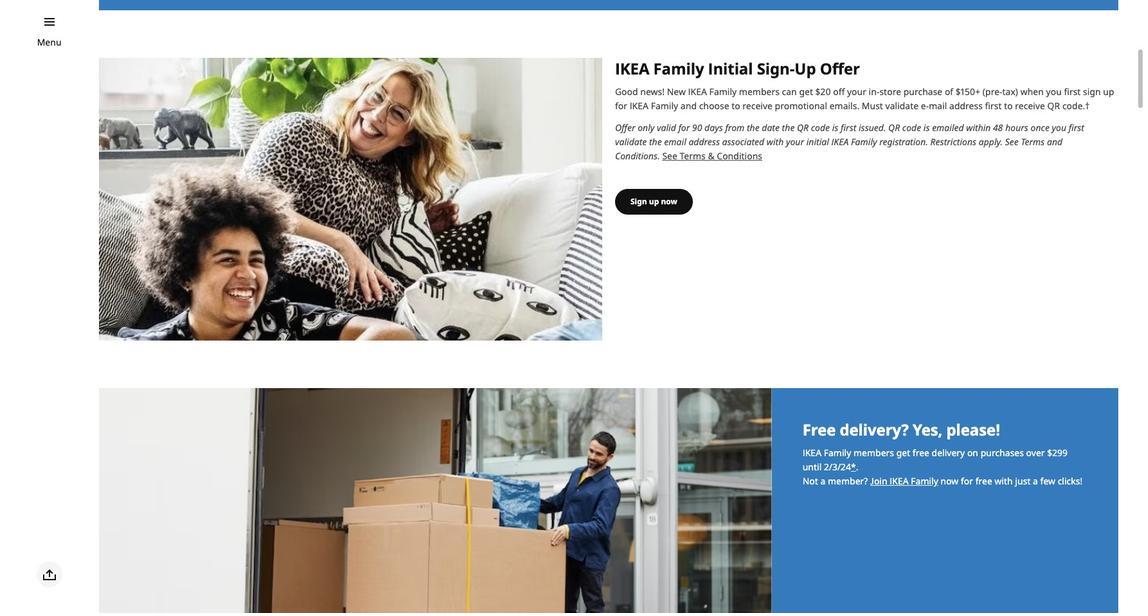 Task type: locate. For each thing, give the bounding box(es) containing it.
to
[[732, 100, 741, 112], [1005, 100, 1013, 112]]

0 horizontal spatial get
[[800, 86, 813, 98]]

1 vertical spatial and
[[1047, 136, 1063, 148]]

0 horizontal spatial is
[[833, 122, 839, 134]]

please!
[[947, 419, 1001, 440]]

offer inside offer only valid for 90 days from the date the qr code is first issued. qr code is emailed within 48 hours once you first validate the email address associated with your initial ikea family registration. restrictions apply. see terms and conditions.
[[615, 122, 636, 134]]

2 horizontal spatial qr
[[1048, 100, 1061, 112]]

1 horizontal spatial validate
[[886, 100, 919, 112]]

family
[[654, 58, 704, 79], [710, 86, 737, 98], [651, 100, 679, 112], [851, 136, 877, 148], [824, 447, 852, 459], [911, 476, 939, 488]]

validate
[[886, 100, 919, 112], [615, 136, 647, 148]]

1 vertical spatial members
[[854, 447, 895, 459]]

0 horizontal spatial qr
[[797, 122, 809, 134]]

promotional
[[775, 100, 828, 112]]

0 vertical spatial up
[[1104, 86, 1115, 98]]

* . not a member? join ikea family now for free with just a few clicks!
[[803, 461, 1083, 488]]

store
[[880, 86, 902, 98]]

0 horizontal spatial address
[[689, 136, 720, 148]]

for
[[615, 100, 628, 112], [679, 122, 690, 134], [961, 476, 974, 488]]

your left in-
[[848, 86, 867, 98]]

code.†
[[1063, 100, 1090, 112]]

family down new
[[651, 100, 679, 112]]

members inside good news! new ikea family members can get $20 off your in-store purchase of $150+ (pre-tax) when you first sign up for ikea family and choose to receive promotional emails. must validate e-mail address first to receive qr code.†
[[739, 86, 780, 98]]

(pre-
[[983, 86, 1003, 98]]

qr left code.†
[[1048, 100, 1061, 112]]

your inside good news! new ikea family members can get $20 off your in-store purchase of $150+ (pre-tax) when you first sign up for ikea family and choose to receive promotional emails. must validate e-mail address first to receive qr code.†
[[848, 86, 867, 98]]

clicks!
[[1058, 476, 1083, 488]]

ikea up until
[[803, 447, 822, 459]]

get down free delivery? yes, please!
[[897, 447, 911, 459]]

offer left only
[[615, 122, 636, 134]]

ikea inside ikea family members get free delivery on purchases over $299 until 2/3/24
[[803, 447, 822, 459]]

address up &
[[689, 136, 720, 148]]

1 vertical spatial get
[[897, 447, 911, 459]]

family down ikea family members get free delivery on purchases over $299 until 2/3/24
[[911, 476, 939, 488]]

family inside ikea family members get free delivery on purchases over $299 until 2/3/24
[[824, 447, 852, 459]]

0 vertical spatial for
[[615, 100, 628, 112]]

1 vertical spatial now
[[941, 476, 959, 488]]

you inside offer only valid for 90 days from the date the qr code is first issued. qr code is emailed within 48 hours once you first validate the email address associated with your initial ikea family registration. restrictions apply. see terms and conditions.
[[1052, 122, 1067, 134]]

now
[[661, 196, 678, 207], [941, 476, 959, 488]]

validate down store
[[886, 100, 919, 112]]

0 vertical spatial free
[[913, 447, 930, 459]]

0 horizontal spatial up
[[649, 196, 659, 207]]

1 vertical spatial with
[[995, 476, 1013, 488]]

menu
[[37, 36, 61, 48]]

is left "emailed"
[[924, 122, 930, 134]]

free
[[803, 419, 836, 440]]

with inside offer only valid for 90 days from the date the qr code is first issued. qr code is emailed within 48 hours once you first validate the email address associated with your initial ikea family registration. restrictions apply. see terms and conditions.
[[767, 136, 784, 148]]

you right once on the right of the page
[[1052, 122, 1067, 134]]

in-
[[869, 86, 880, 98]]

0 horizontal spatial the
[[649, 136, 662, 148]]

1 horizontal spatial a
[[1033, 476, 1039, 488]]

0 vertical spatial address
[[950, 100, 983, 112]]

offer
[[820, 58, 860, 79], [615, 122, 636, 134]]

initial
[[807, 136, 829, 148]]

conditions.
[[615, 150, 660, 162]]

1 vertical spatial you
[[1052, 122, 1067, 134]]

1 receive from the left
[[743, 100, 773, 112]]

and inside good news! new ikea family members can get $20 off your in-store purchase of $150+ (pre-tax) when you first sign up for ikea family and choose to receive promotional emails. must validate e-mail address first to receive qr code.†
[[681, 100, 697, 112]]

for down on on the right of the page
[[961, 476, 974, 488]]

1 horizontal spatial to
[[1005, 100, 1013, 112]]

0 vertical spatial offer
[[820, 58, 860, 79]]

now down ikea family members get free delivery on purchases over $299 until 2/3/24
[[941, 476, 959, 488]]

0 vertical spatial your
[[848, 86, 867, 98]]

conditions
[[717, 150, 763, 162]]

and down new
[[681, 100, 697, 112]]

and down once on the right of the page
[[1047, 136, 1063, 148]]

90
[[693, 122, 703, 134]]

until
[[803, 461, 822, 474]]

1 to from the left
[[732, 100, 741, 112]]

1 horizontal spatial offer
[[820, 58, 860, 79]]

1 vertical spatial up
[[649, 196, 659, 207]]

good
[[615, 86, 638, 98]]

family up choose
[[710, 86, 737, 98]]

get
[[800, 86, 813, 98], [897, 447, 911, 459]]

0 vertical spatial see
[[1006, 136, 1019, 148]]

0 vertical spatial members
[[739, 86, 780, 98]]

is
[[833, 122, 839, 134], [924, 122, 930, 134]]

offer up the off
[[820, 58, 860, 79]]

0 horizontal spatial for
[[615, 100, 628, 112]]

1 vertical spatial see
[[663, 150, 678, 162]]

free down yes,
[[913, 447, 930, 459]]

to right choose
[[732, 100, 741, 112]]

0 vertical spatial terms
[[1021, 136, 1045, 148]]

to down tax)
[[1005, 100, 1013, 112]]

$150+
[[956, 86, 981, 98]]

validate up conditions.
[[615, 136, 647, 148]]

code
[[811, 122, 830, 134], [903, 122, 922, 134]]

from
[[726, 122, 745, 134]]

ikea right initial
[[832, 136, 849, 148]]

terms down once on the right of the page
[[1021, 136, 1045, 148]]

date
[[762, 122, 780, 134]]

members up .
[[854, 447, 895, 459]]

1 horizontal spatial for
[[679, 122, 690, 134]]

the
[[747, 122, 760, 134], [782, 122, 795, 134], [649, 136, 662, 148]]

the up associated
[[747, 122, 760, 134]]

0 horizontal spatial and
[[681, 100, 697, 112]]

off
[[834, 86, 845, 98]]

0 horizontal spatial validate
[[615, 136, 647, 148]]

1 horizontal spatial free
[[976, 476, 993, 488]]

0 vertical spatial you
[[1047, 86, 1062, 98]]

&
[[708, 150, 715, 162]]

first down code.†
[[1069, 122, 1085, 134]]

1 horizontal spatial code
[[903, 122, 922, 134]]

0 horizontal spatial members
[[739, 86, 780, 98]]

1 horizontal spatial see
[[1006, 136, 1019, 148]]

see
[[1006, 136, 1019, 148], [663, 150, 678, 162]]

1 horizontal spatial is
[[924, 122, 930, 134]]

first down (pre- in the right of the page
[[986, 100, 1002, 112]]

few
[[1041, 476, 1056, 488]]

with down date on the top right of page
[[767, 136, 784, 148]]

1 horizontal spatial up
[[1104, 86, 1115, 98]]

receive down 'when'
[[1016, 100, 1046, 112]]

sign-
[[757, 58, 795, 79]]

1 horizontal spatial get
[[897, 447, 911, 459]]

see terms & conditions link
[[663, 150, 763, 162]]

for left 90
[[679, 122, 690, 134]]

up
[[1104, 86, 1115, 98], [649, 196, 659, 207]]

2 is from the left
[[924, 122, 930, 134]]

1 horizontal spatial now
[[941, 476, 959, 488]]

up inside good news! new ikea family members can get $20 off your in-store purchase of $150+ (pre-tax) when you first sign up for ikea family and choose to receive promotional emails. must validate e-mail address first to receive qr code.†
[[1104, 86, 1115, 98]]

.
[[856, 461, 859, 474]]

1 vertical spatial for
[[679, 122, 690, 134]]

address down $150+ at the top of page
[[950, 100, 983, 112]]

within
[[967, 122, 991, 134]]

terms left &
[[680, 150, 706, 162]]

code up initial
[[811, 122, 830, 134]]

family down issued. on the top
[[851, 136, 877, 148]]

with left just
[[995, 476, 1013, 488]]

a right not
[[821, 476, 826, 488]]

ikea family initial sign-up offer
[[615, 58, 860, 79]]

first
[[1065, 86, 1081, 98], [986, 100, 1002, 112], [841, 122, 857, 134], [1069, 122, 1085, 134]]

code up registration.
[[903, 122, 922, 134]]

0 vertical spatial and
[[681, 100, 697, 112]]

address inside offer only valid for 90 days from the date the qr code is first issued. qr code is emailed within 48 hours once you first validate the email address associated with your initial ikea family registration. restrictions apply. see terms and conditions.
[[689, 136, 720, 148]]

qr
[[1048, 100, 1061, 112], [797, 122, 809, 134], [889, 122, 900, 134]]

terms inside offer only valid for 90 days from the date the qr code is first issued. qr code is emailed within 48 hours once you first validate the email address associated with your initial ikea family registration. restrictions apply. see terms and conditions.
[[1021, 136, 1045, 148]]

0 horizontal spatial receive
[[743, 100, 773, 112]]

1 is from the left
[[833, 122, 839, 134]]

1 vertical spatial your
[[786, 136, 804, 148]]

$20
[[816, 86, 831, 98]]

associated
[[723, 136, 765, 148]]

for down the good
[[615, 100, 628, 112]]

0 horizontal spatial with
[[767, 136, 784, 148]]

0 vertical spatial now
[[661, 196, 678, 207]]

family inside * . not a member? join ikea family now for free with just a few clicks!
[[911, 476, 939, 488]]

emailed
[[933, 122, 964, 134]]

yes,
[[913, 419, 943, 440]]

1 horizontal spatial and
[[1047, 136, 1063, 148]]

a left few
[[1033, 476, 1039, 488]]

1 horizontal spatial with
[[995, 476, 1013, 488]]

0 horizontal spatial now
[[661, 196, 678, 207]]

1 horizontal spatial address
[[950, 100, 983, 112]]

terms
[[1021, 136, 1045, 148], [680, 150, 706, 162]]

receive
[[743, 100, 773, 112], [1016, 100, 1046, 112]]

2 vertical spatial for
[[961, 476, 974, 488]]

1 vertical spatial free
[[976, 476, 993, 488]]

1 horizontal spatial the
[[747, 122, 760, 134]]

apply.
[[979, 136, 1003, 148]]

the right date on the top right of page
[[782, 122, 795, 134]]

1 vertical spatial terms
[[680, 150, 706, 162]]

0 horizontal spatial code
[[811, 122, 830, 134]]

free
[[913, 447, 930, 459], [976, 476, 993, 488]]

receive up date on the top right of page
[[743, 100, 773, 112]]

1 a from the left
[[821, 476, 826, 488]]

0 horizontal spatial a
[[821, 476, 826, 488]]

2 horizontal spatial for
[[961, 476, 974, 488]]

your
[[848, 86, 867, 98], [786, 136, 804, 148]]

1 horizontal spatial terms
[[1021, 136, 1045, 148]]

get up promotional
[[800, 86, 813, 98]]

0 horizontal spatial your
[[786, 136, 804, 148]]

family inside offer only valid for 90 days from the date the qr code is first issued. qr code is emailed within 48 hours once you first validate the email address associated with your initial ikea family registration. restrictions apply. see terms and conditions.
[[851, 136, 877, 148]]

a
[[821, 476, 826, 488], [1033, 476, 1039, 488]]

1 horizontal spatial members
[[854, 447, 895, 459]]

not
[[803, 476, 819, 488]]

see down hours
[[1006, 136, 1019, 148]]

now right sign
[[661, 196, 678, 207]]

members
[[739, 86, 780, 98], [854, 447, 895, 459]]

0 vertical spatial get
[[800, 86, 813, 98]]

delivery?
[[840, 419, 909, 440]]

your left initial
[[786, 136, 804, 148]]

mail
[[929, 100, 947, 112]]

hours
[[1006, 122, 1029, 134]]

0 horizontal spatial to
[[732, 100, 741, 112]]

1 horizontal spatial your
[[848, 86, 867, 98]]

1 vertical spatial offer
[[615, 122, 636, 134]]

0 vertical spatial with
[[767, 136, 784, 148]]

0 horizontal spatial offer
[[615, 122, 636, 134]]

the down only
[[649, 136, 662, 148]]

address
[[950, 100, 983, 112], [689, 136, 720, 148]]

members down sign-
[[739, 86, 780, 98]]

0 horizontal spatial terms
[[680, 150, 706, 162]]

offer only valid for 90 days from the date the qr code is first issued. qr code is emailed within 48 hours once you first validate the email address associated with your initial ikea family registration. restrictions apply. see terms and conditions.
[[615, 122, 1085, 162]]

0 vertical spatial validate
[[886, 100, 919, 112]]

first down emails.
[[841, 122, 857, 134]]

now inside sign up now button
[[661, 196, 678, 207]]

join
[[871, 476, 888, 488]]

ikea
[[615, 58, 650, 79], [688, 86, 707, 98], [630, 100, 649, 112], [832, 136, 849, 148], [803, 447, 822, 459], [890, 476, 909, 488]]

is down emails.
[[833, 122, 839, 134]]

1 horizontal spatial receive
[[1016, 100, 1046, 112]]

ikea right join
[[890, 476, 909, 488]]

see down email
[[663, 150, 678, 162]]

free down on on the right of the page
[[976, 476, 993, 488]]

1 vertical spatial validate
[[615, 136, 647, 148]]

with inside * . not a member? join ikea family now for free with just a few clicks!
[[995, 476, 1013, 488]]

you right 'when'
[[1047, 86, 1062, 98]]

qr up registration.
[[889, 122, 900, 134]]

0 horizontal spatial see
[[663, 150, 678, 162]]

news!
[[641, 86, 665, 98]]

family up 2/3/24
[[824, 447, 852, 459]]

registration.
[[880, 136, 929, 148]]

you
[[1047, 86, 1062, 98], [1052, 122, 1067, 134]]

qr up initial
[[797, 122, 809, 134]]

0 horizontal spatial free
[[913, 447, 930, 459]]

join ikea family link
[[871, 476, 939, 488]]

1 vertical spatial address
[[689, 136, 720, 148]]

with
[[767, 136, 784, 148], [995, 476, 1013, 488]]

your inside offer only valid for 90 days from the date the qr code is first issued. qr code is emailed within 48 hours once you first validate the email address associated with your initial ikea family registration. restrictions apply. see terms and conditions.
[[786, 136, 804, 148]]

2 code from the left
[[903, 122, 922, 134]]



Task type: vqa. For each thing, say whether or not it's contained in the screenshot.
code
yes



Task type: describe. For each thing, give the bounding box(es) containing it.
ikea family members get free delivery on purchases over $299 until 2/3/24
[[803, 447, 1068, 474]]

get inside good news! new ikea family members can get $20 off your in-store purchase of $150+ (pre-tax) when you first sign up for ikea family and choose to receive promotional emails. must validate e-mail address first to receive qr code.†
[[800, 86, 813, 98]]

for inside * . not a member? join ikea family now for free with just a few clicks!
[[961, 476, 974, 488]]

restrictions
[[931, 136, 977, 148]]

initial
[[708, 58, 753, 79]]

$299
[[1048, 447, 1068, 459]]

new
[[667, 86, 686, 98]]

purchase
[[904, 86, 943, 98]]

good news! new ikea family members can get $20 off your in-store purchase of $150+ (pre-tax) when you first sign up for ikea family and choose to receive promotional emails. must validate e-mail address first to receive qr code.†
[[615, 86, 1115, 112]]

ikea down the good
[[630, 100, 649, 112]]

days
[[705, 122, 723, 134]]

2 receive from the left
[[1016, 100, 1046, 112]]

issued.
[[859, 122, 886, 134]]

2 horizontal spatial the
[[782, 122, 795, 134]]

over
[[1027, 447, 1045, 459]]

sign up now button
[[615, 189, 693, 215]]

choose
[[699, 100, 730, 112]]

up
[[795, 58, 816, 79]]

for inside offer only valid for 90 days from the date the qr code is first issued. qr code is emailed within 48 hours once you first validate the email address associated with your initial ikea family registration. restrictions apply. see terms and conditions.
[[679, 122, 690, 134]]

now inside * . not a member? join ikea family now for free with just a few clicks!
[[941, 476, 959, 488]]

free inside ikea family members get free delivery on purchases over $299 until 2/3/24
[[913, 447, 930, 459]]

free delivery? yes, please!
[[803, 419, 1001, 440]]

2/3/24
[[824, 461, 851, 474]]

must
[[862, 100, 884, 112]]

member?
[[828, 476, 868, 488]]

see terms & conditions
[[663, 150, 763, 162]]

1 code from the left
[[811, 122, 830, 134]]

menu button
[[37, 35, 61, 50]]

see inside offer only valid for 90 days from the date the qr code is first issued. qr code is emailed within 48 hours once you first validate the email address associated with your initial ikea family registration. restrictions apply. see terms and conditions.
[[1006, 136, 1019, 148]]

* link
[[851, 461, 856, 474]]

of
[[945, 86, 954, 98]]

family up new
[[654, 58, 704, 79]]

2 a from the left
[[1033, 476, 1039, 488]]

sign
[[631, 196, 647, 207]]

tax)
[[1003, 86, 1019, 98]]

only
[[638, 122, 655, 134]]

ikea right new
[[688, 86, 707, 98]]

free inside * . not a member? join ikea family now for free with just a few clicks!
[[976, 476, 993, 488]]

qr inside good news! new ikea family members can get $20 off your in-store purchase of $150+ (pre-tax) when you first sign up for ikea family and choose to receive promotional emails. must validate e-mail address first to receive qr code.†
[[1048, 100, 1061, 112]]

1 horizontal spatial qr
[[889, 122, 900, 134]]

address inside good news! new ikea family members can get $20 off your in-store purchase of $150+ (pre-tax) when you first sign up for ikea family and choose to receive promotional emails. must validate e-mail address first to receive qr code.†
[[950, 100, 983, 112]]

2 to from the left
[[1005, 100, 1013, 112]]

on
[[968, 447, 979, 459]]

can
[[782, 86, 797, 98]]

ikea up the good
[[615, 58, 650, 79]]

48
[[994, 122, 1004, 134]]

purchases
[[981, 447, 1024, 459]]

validate inside offer only valid for 90 days from the date the qr code is first issued. qr code is emailed within 48 hours once you first validate the email address associated with your initial ikea family registration. restrictions apply. see terms and conditions.
[[615, 136, 647, 148]]

members inside ikea family members get free delivery on purchases over $299 until 2/3/24
[[854, 447, 895, 459]]

when
[[1021, 86, 1044, 98]]

delivery
[[932, 447, 965, 459]]

up inside sign up now button
[[649, 196, 659, 207]]

first up code.†
[[1065, 86, 1081, 98]]

for inside good news! new ikea family members can get $20 off your in-store purchase of $150+ (pre-tax) when you first sign up for ikea family and choose to receive promotional emails. must validate e-mail address first to receive qr code.†
[[615, 100, 628, 112]]

valid
[[657, 122, 676, 134]]

sign up now
[[631, 196, 678, 207]]

ikea inside * . not a member? join ikea family now for free with just a few clicks!
[[890, 476, 909, 488]]

once
[[1031, 122, 1050, 134]]

*
[[851, 461, 856, 474]]

get inside ikea family members get free delivery on purchases over $299 until 2/3/24
[[897, 447, 911, 459]]

validate inside good news! new ikea family members can get $20 off your in-store purchase of $150+ (pre-tax) when you first sign up for ikea family and choose to receive promotional emails. must validate e-mail address first to receive qr code.†
[[886, 100, 919, 112]]

sign
[[1084, 86, 1101, 98]]

just
[[1016, 476, 1031, 488]]

ikea inside offer only valid for 90 days from the date the qr code is first issued. qr code is emailed within 48 hours once you first validate the email address associated with your initial ikea family registration. restrictions apply. see terms and conditions.
[[832, 136, 849, 148]]

email
[[665, 136, 687, 148]]

e-
[[921, 100, 929, 112]]

emails.
[[830, 100, 860, 112]]

and inside offer only valid for 90 days from the date the qr code is first issued. qr code is emailed within 48 hours once you first validate the email address associated with your initial ikea family registration. restrictions apply. see terms and conditions.
[[1047, 136, 1063, 148]]

you inside good news! new ikea family members can get $20 off your in-store purchase of $150+ (pre-tax) when you first sign up for ikea family and choose to receive promotional emails. must validate e-mail address first to receive qr code.†
[[1047, 86, 1062, 98]]



